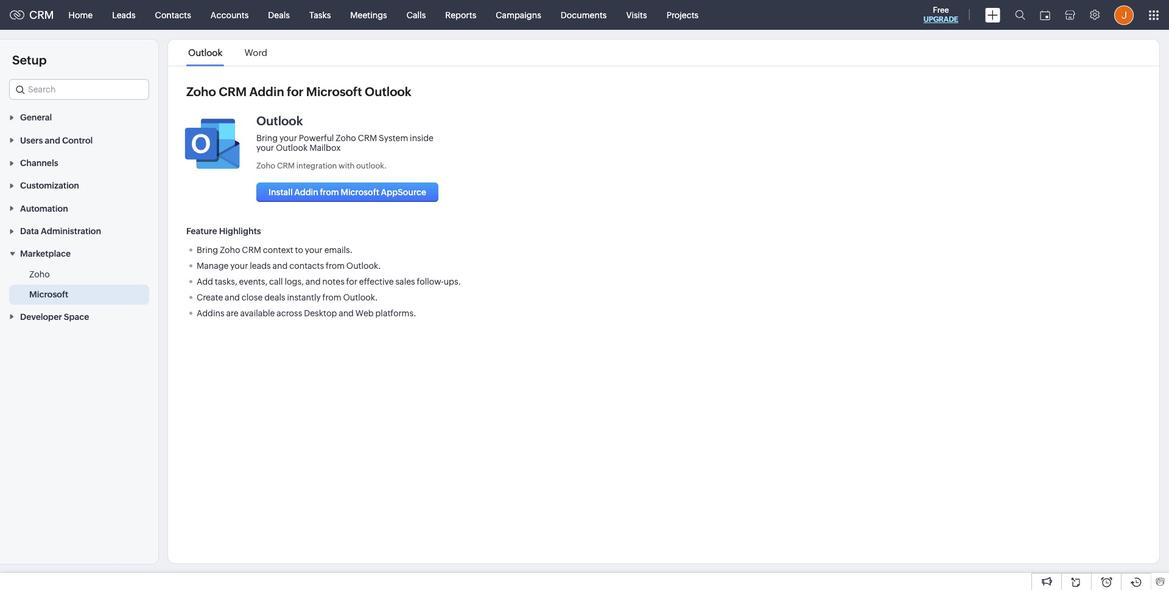 Task type: vqa. For each thing, say whether or not it's contained in the screenshot.
Free
yes



Task type: locate. For each thing, give the bounding box(es) containing it.
2 vertical spatial from
[[323, 293, 341, 303]]

desktop
[[304, 309, 337, 319]]

from up notes in the top left of the page
[[326, 261, 345, 271]]

install addin from microsoft appsource button
[[256, 183, 439, 202]]

close
[[242, 293, 263, 303]]

calls
[[407, 10, 426, 20]]

word link
[[243, 48, 269, 58]]

your
[[279, 133, 297, 143], [256, 143, 274, 153], [305, 245, 323, 255], [230, 261, 248, 271]]

1 horizontal spatial addin
[[294, 188, 318, 197]]

outlook.
[[346, 261, 381, 271], [343, 293, 378, 303]]

1 vertical spatial bring
[[197, 245, 218, 255]]

for inside bring zoho crm context to your emails. manage your leads and contacts from outlook. add tasks, events, call logs, and notes for effective sales follow-ups. create and close deals instantly from outlook. addins are available across desktop and web platforms.
[[346, 277, 357, 287]]

from
[[320, 188, 339, 197], [326, 261, 345, 271], [323, 293, 341, 303]]

meetings
[[350, 10, 387, 20]]

2 vertical spatial microsoft
[[29, 290, 68, 300]]

general
[[20, 113, 52, 123]]

0 horizontal spatial addin
[[249, 85, 284, 99]]

1 vertical spatial for
[[346, 277, 357, 287]]

microsoft inside "marketplace" "region"
[[29, 290, 68, 300]]

0 horizontal spatial bring
[[197, 245, 218, 255]]

list
[[177, 40, 278, 66]]

for right notes in the top left of the page
[[346, 277, 357, 287]]

for
[[287, 85, 304, 99], [346, 277, 357, 287]]

1 horizontal spatial for
[[346, 277, 357, 287]]

marketplace region
[[0, 265, 158, 305]]

campaigns link
[[486, 0, 551, 30]]

zoho inside "marketplace" "region"
[[29, 270, 50, 280]]

0 vertical spatial addin
[[249, 85, 284, 99]]

0 horizontal spatial for
[[287, 85, 304, 99]]

developer
[[20, 312, 62, 322]]

deals link
[[258, 0, 300, 30]]

deals
[[268, 10, 290, 20]]

appsource
[[381, 188, 426, 197]]

outlook.
[[356, 161, 387, 171]]

addin right install
[[294, 188, 318, 197]]

zoho down feature highlights
[[220, 245, 240, 255]]

follow-
[[417, 277, 444, 287]]

microsoft
[[306, 85, 362, 99], [341, 188, 379, 197], [29, 290, 68, 300]]

create menu image
[[985, 8, 1001, 22]]

outlook up integration
[[276, 143, 308, 153]]

profile element
[[1107, 0, 1141, 30]]

crm link
[[10, 9, 54, 21]]

integration
[[296, 161, 337, 171]]

zoho inside bring zoho crm context to your emails. manage your leads and contacts from outlook. add tasks, events, call logs, and notes for effective sales follow-ups. create and close deals instantly from outlook. addins are available across desktop and web platforms.
[[220, 245, 240, 255]]

addin down word
[[249, 85, 284, 99]]

outlook down zoho crm addin for microsoft outlook
[[256, 114, 303, 128]]

create menu element
[[978, 0, 1008, 30]]

0 vertical spatial from
[[320, 188, 339, 197]]

bring left powerful
[[256, 133, 278, 143]]

microsoft up outlook bring your powerful zoho crm system inside your outlook mailbox
[[306, 85, 362, 99]]

crm left home
[[29, 9, 54, 21]]

list containing outlook
[[177, 40, 278, 66]]

1 vertical spatial microsoft
[[341, 188, 379, 197]]

customization button
[[0, 174, 158, 197]]

reports
[[445, 10, 476, 20]]

zoho
[[186, 85, 216, 99], [336, 133, 356, 143], [256, 161, 275, 171], [220, 245, 240, 255], [29, 270, 50, 280]]

are
[[226, 309, 238, 319]]

crm inside bring zoho crm context to your emails. manage your leads and contacts from outlook. add tasks, events, call logs, and notes for effective sales follow-ups. create and close deals instantly from outlook. addins are available across desktop and web platforms.
[[242, 245, 261, 255]]

outlook. up the web
[[343, 293, 378, 303]]

outlook
[[188, 48, 222, 58], [365, 85, 411, 99], [256, 114, 303, 128], [276, 143, 308, 153]]

events,
[[239, 277, 268, 287]]

microsoft down the "outlook."
[[341, 188, 379, 197]]

calls link
[[397, 0, 436, 30]]

tasks,
[[215, 277, 237, 287]]

outlook down 'accounts' link
[[188, 48, 222, 58]]

effective
[[359, 277, 394, 287]]

from inside button
[[320, 188, 339, 197]]

0 vertical spatial microsoft
[[306, 85, 362, 99]]

addin
[[249, 85, 284, 99], [294, 188, 318, 197]]

install addin from microsoft appsource
[[269, 188, 426, 197]]

0 vertical spatial outlook.
[[346, 261, 381, 271]]

None field
[[9, 79, 149, 100]]

zoho for zoho crm addin for microsoft outlook
[[186, 85, 216, 99]]

bring
[[256, 133, 278, 143], [197, 245, 218, 255]]

bring up manage at the top left
[[197, 245, 218, 255]]

zoho up install
[[256, 161, 275, 171]]

zoho down marketplace
[[29, 270, 50, 280]]

emails.
[[324, 245, 353, 255]]

your up tasks,
[[230, 261, 248, 271]]

upgrade
[[924, 15, 959, 24]]

outlook up the system
[[365, 85, 411, 99]]

crm
[[29, 9, 54, 21], [219, 85, 247, 99], [358, 133, 377, 143], [277, 161, 295, 171], [242, 245, 261, 255]]

logs,
[[285, 277, 304, 287]]

contacts
[[155, 10, 191, 20]]

projects link
[[657, 0, 708, 30]]

0 vertical spatial bring
[[256, 133, 278, 143]]

developer space
[[20, 312, 89, 322]]

from down notes in the top left of the page
[[323, 293, 341, 303]]

outlook. up effective
[[346, 261, 381, 271]]

1 vertical spatial addin
[[294, 188, 318, 197]]

create
[[197, 293, 223, 303]]

campaigns
[[496, 10, 541, 20]]

channels button
[[0, 151, 158, 174]]

zoho up with
[[336, 133, 356, 143]]

for up powerful
[[287, 85, 304, 99]]

1 vertical spatial from
[[326, 261, 345, 271]]

contacts
[[289, 261, 324, 271]]

crm up leads
[[242, 245, 261, 255]]

0 vertical spatial for
[[287, 85, 304, 99]]

platforms.
[[375, 309, 416, 319]]

and right 'users'
[[45, 136, 60, 145]]

call
[[269, 277, 283, 287]]

crm left the system
[[358, 133, 377, 143]]

calendar image
[[1040, 10, 1051, 20]]

across
[[277, 309, 302, 319]]

from down zoho crm integration with outlook.
[[320, 188, 339, 197]]

projects
[[667, 10, 699, 20]]

deals
[[264, 293, 285, 303]]

crm down word link
[[219, 85, 247, 99]]

zoho down outlook link on the left top of the page
[[186, 85, 216, 99]]

and
[[45, 136, 60, 145], [273, 261, 288, 271], [306, 277, 321, 287], [225, 293, 240, 303], [339, 309, 354, 319]]

microsoft down zoho link
[[29, 290, 68, 300]]

zoho link
[[29, 269, 50, 281]]

1 horizontal spatial bring
[[256, 133, 278, 143]]



Task type: describe. For each thing, give the bounding box(es) containing it.
and left the web
[[339, 309, 354, 319]]

highlights
[[219, 227, 261, 236]]

and up are
[[225, 293, 240, 303]]

documents
[[561, 10, 607, 20]]

space
[[64, 312, 89, 322]]

setup
[[12, 53, 47, 67]]

search image
[[1015, 10, 1026, 20]]

control
[[62, 136, 93, 145]]

outlook bring your powerful zoho crm system inside your outlook mailbox
[[256, 114, 434, 153]]

Search text field
[[10, 80, 149, 99]]

context
[[263, 245, 293, 255]]

general button
[[0, 106, 158, 129]]

tasks
[[309, 10, 331, 20]]

visits link
[[617, 0, 657, 30]]

users and control button
[[0, 129, 158, 151]]

profile image
[[1114, 5, 1134, 25]]

and down contacts
[[306, 277, 321, 287]]

automation
[[20, 204, 68, 214]]

accounts link
[[201, 0, 258, 30]]

zoho crm addin for microsoft outlook
[[186, 85, 411, 99]]

users
[[20, 136, 43, 145]]

leads
[[112, 10, 136, 20]]

accounts
[[211, 10, 249, 20]]

mailbox
[[310, 143, 341, 153]]

microsoft link
[[29, 289, 68, 301]]

microsoft inside button
[[341, 188, 379, 197]]

ups.
[[444, 277, 461, 287]]

with
[[339, 161, 355, 171]]

word
[[244, 48, 267, 58]]

feature
[[186, 227, 217, 236]]

your up install
[[256, 143, 274, 153]]

automation button
[[0, 197, 158, 220]]

install
[[269, 188, 293, 197]]

visits
[[626, 10, 647, 20]]

bring zoho crm context to your emails. manage your leads and contacts from outlook. add tasks, events, call logs, and notes for effective sales follow-ups. create and close deals instantly from outlook. addins are available across desktop and web platforms.
[[197, 245, 461, 319]]

crm inside outlook bring your powerful zoho crm system inside your outlook mailbox
[[358, 133, 377, 143]]

data
[[20, 227, 39, 236]]

powerful
[[299, 133, 334, 143]]

home
[[69, 10, 93, 20]]

customization
[[20, 181, 79, 191]]

zoho inside outlook bring your powerful zoho crm system inside your outlook mailbox
[[336, 133, 356, 143]]

zoho crm integration with outlook.
[[256, 161, 387, 171]]

administration
[[41, 227, 101, 236]]

documents link
[[551, 0, 617, 30]]

contacts link
[[145, 0, 201, 30]]

data administration button
[[0, 220, 158, 242]]

web
[[356, 309, 374, 319]]

zoho for zoho
[[29, 270, 50, 280]]

addin inside button
[[294, 188, 318, 197]]

leads
[[250, 261, 271, 271]]

users and control
[[20, 136, 93, 145]]

crm up install
[[277, 161, 295, 171]]

outlook link
[[186, 48, 224, 58]]

notes
[[322, 277, 345, 287]]

1 vertical spatial outlook.
[[343, 293, 378, 303]]

home link
[[59, 0, 102, 30]]

system
[[379, 133, 408, 143]]

meetings link
[[341, 0, 397, 30]]

available
[[240, 309, 275, 319]]

marketplace button
[[0, 242, 158, 265]]

sales
[[396, 277, 415, 287]]

free
[[933, 5, 949, 15]]

marketplace
[[20, 249, 71, 259]]

outlook inside list
[[188, 48, 222, 58]]

channels
[[20, 158, 58, 168]]

to
[[295, 245, 303, 255]]

zoho for zoho crm integration with outlook.
[[256, 161, 275, 171]]

search element
[[1008, 0, 1033, 30]]

data administration
[[20, 227, 101, 236]]

tasks link
[[300, 0, 341, 30]]

manage
[[197, 261, 229, 271]]

addins
[[197, 309, 224, 319]]

your right to
[[305, 245, 323, 255]]

instantly
[[287, 293, 321, 303]]

developer space button
[[0, 305, 158, 328]]

reports link
[[436, 0, 486, 30]]

bring inside outlook bring your powerful zoho crm system inside your outlook mailbox
[[256, 133, 278, 143]]

and inside dropdown button
[[45, 136, 60, 145]]

feature highlights
[[186, 227, 261, 236]]

add
[[197, 277, 213, 287]]

leads link
[[102, 0, 145, 30]]

and down context
[[273, 261, 288, 271]]

inside
[[410, 133, 434, 143]]

free upgrade
[[924, 5, 959, 24]]

your left powerful
[[279, 133, 297, 143]]

bring inside bring zoho crm context to your emails. manage your leads and contacts from outlook. add tasks, events, call logs, and notes for effective sales follow-ups. create and close deals instantly from outlook. addins are available across desktop and web platforms.
[[197, 245, 218, 255]]



